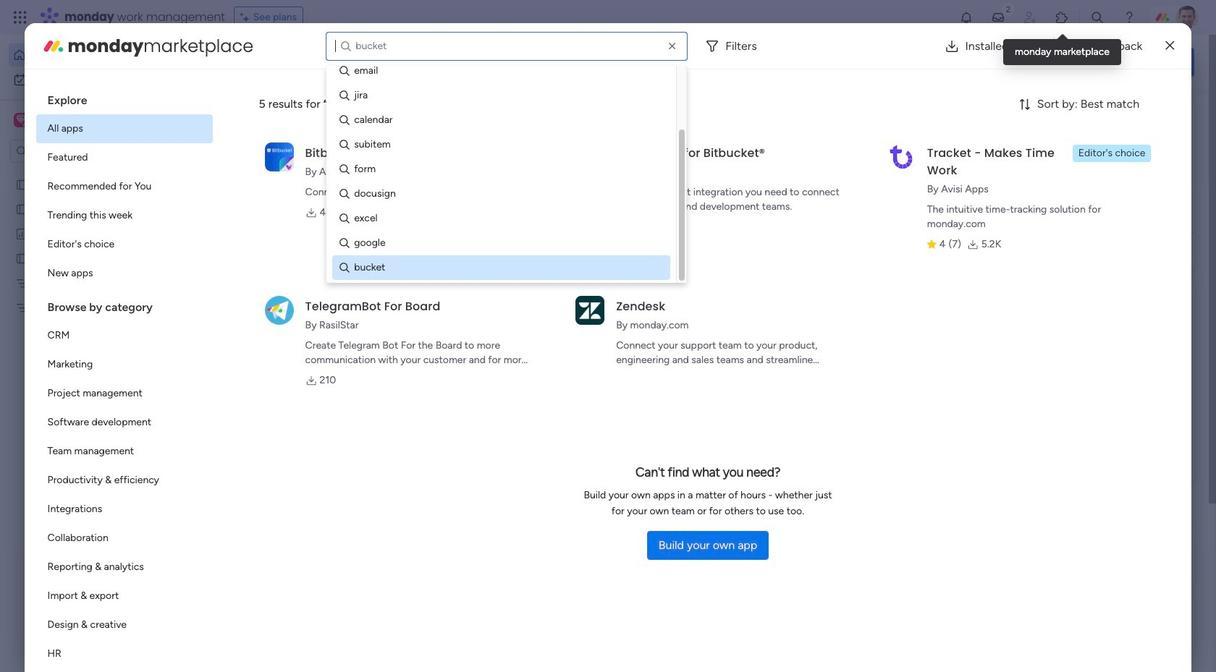 Task type: describe. For each thing, give the bounding box(es) containing it.
0 vertical spatial monday marketplace image
[[1055, 10, 1070, 25]]

1 vertical spatial monday marketplace image
[[42, 34, 65, 58]]

notifications image
[[960, 10, 974, 25]]

help image
[[1123, 10, 1137, 25]]

1 check circle image from the top
[[999, 136, 1009, 147]]

component image
[[479, 287, 492, 300]]

1 horizontal spatial public board image
[[479, 264, 495, 280]]

workspace selection element
[[14, 112, 121, 130]]

v2 user feedback image
[[989, 54, 1000, 70]]

1 heading from the top
[[36, 81, 213, 114]]

select product image
[[13, 10, 28, 25]]

dapulse x slim image
[[1173, 105, 1191, 122]]

v2 bolt switch image
[[1102, 54, 1111, 70]]

circle o image
[[999, 210, 1009, 221]]

2 check circle image from the top
[[999, 154, 1009, 165]]

search everything image
[[1091, 10, 1105, 25]]

1 public board image from the top
[[15, 177, 29, 191]]

Search in workspace field
[[30, 143, 121, 160]]



Task type: vqa. For each thing, say whether or not it's contained in the screenshot.
Public board icon
yes



Task type: locate. For each thing, give the bounding box(es) containing it.
0 vertical spatial heading
[[36, 81, 213, 114]]

0 horizontal spatial monday marketplace image
[[42, 34, 65, 58]]

1 workspace image from the left
[[14, 112, 28, 128]]

1 vertical spatial heading
[[36, 288, 213, 322]]

monday marketplace image
[[1055, 10, 1070, 25], [42, 34, 65, 58]]

add to favorites image
[[666, 265, 681, 279]]

1 vertical spatial public board image
[[15, 251, 29, 265]]

2 workspace image from the left
[[16, 112, 26, 128]]

help center element
[[978, 597, 1195, 655]]

workspace image
[[14, 112, 28, 128], [16, 112, 26, 128]]

1 vertical spatial check circle image
[[999, 154, 1009, 165]]

2 image
[[1002, 1, 1015, 17]]

public board image up public dashboard icon
[[15, 202, 29, 216]]

1 horizontal spatial monday marketplace image
[[1055, 10, 1070, 25]]

1 vertical spatial public board image
[[479, 264, 495, 280]]

update feed image
[[991, 10, 1006, 25]]

heading
[[36, 81, 213, 114], [36, 288, 213, 322]]

public board image down public dashboard icon
[[15, 251, 29, 265]]

2 public board image from the top
[[15, 251, 29, 265]]

public board image
[[15, 202, 29, 216], [479, 264, 495, 280]]

0 horizontal spatial public board image
[[15, 202, 29, 216]]

0 vertical spatial public board image
[[15, 202, 29, 216]]

list box
[[36, 81, 213, 673], [0, 169, 185, 515]]

public board image
[[15, 177, 29, 191], [15, 251, 29, 265]]

app logo image
[[265, 142, 294, 171], [887, 142, 916, 171], [265, 296, 294, 325], [576, 296, 605, 325]]

dapulse x slim image
[[1166, 37, 1175, 55]]

check circle image
[[999, 136, 1009, 147], [999, 154, 1009, 165]]

quick search results list box
[[224, 135, 943, 505]]

public dashboard image
[[15, 227, 29, 240]]

see plans image
[[240, 9, 253, 25]]

public board image up component image
[[479, 264, 495, 280]]

remove from favorites image
[[429, 265, 444, 279]]

0 vertical spatial check circle image
[[999, 136, 1009, 147]]

public board image up public dashboard icon
[[15, 177, 29, 191]]

0 vertical spatial public board image
[[15, 177, 29, 191]]

option
[[9, 43, 176, 67], [9, 68, 176, 91], [36, 114, 213, 143], [36, 143, 213, 172], [0, 171, 185, 174], [36, 172, 213, 201], [36, 201, 213, 230], [36, 230, 213, 259], [36, 259, 213, 288], [36, 322, 213, 351], [36, 351, 213, 380], [36, 380, 213, 408], [36, 408, 213, 437], [36, 437, 213, 466], [36, 466, 213, 495], [36, 495, 213, 524], [36, 524, 213, 553], [36, 553, 213, 582], [36, 582, 213, 611], [36, 611, 213, 640], [36, 640, 213, 669]]

2 heading from the top
[[36, 288, 213, 322]]

terry turtle image
[[1176, 6, 1199, 29]]

getting started element
[[978, 528, 1195, 586]]



